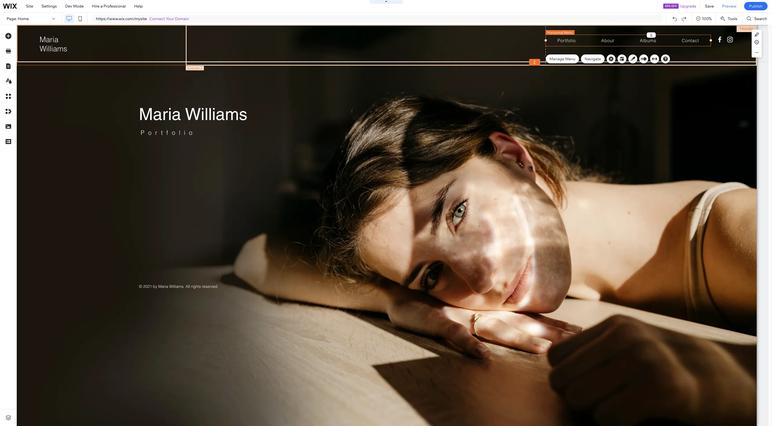 Task type: describe. For each thing, give the bounding box(es) containing it.
save button
[[702, 0, 719, 12]]

100%
[[703, 16, 713, 21]]

hire
[[92, 4, 100, 9]]

search
[[755, 16, 768, 21]]

professional
[[104, 4, 126, 9]]

manage
[[550, 56, 565, 61]]

preview
[[723, 4, 737, 9]]

2
[[201, 66, 203, 70]]

100% button
[[694, 13, 716, 25]]

menu for manage menu
[[566, 56, 576, 61]]

publish
[[750, 4, 763, 9]]

column 2
[[188, 66, 203, 70]]

column
[[188, 66, 200, 70]]

save
[[706, 4, 715, 9]]

off
[[672, 4, 678, 8]]

your
[[166, 16, 174, 21]]

dev
[[65, 4, 72, 9]]

https://www.wix.com/mysite
[[96, 16, 147, 21]]

50% off
[[666, 4, 678, 8]]

site
[[26, 4, 33, 9]]

manage menu
[[550, 56, 576, 61]]

search button
[[743, 13, 773, 25]]



Task type: vqa. For each thing, say whether or not it's contained in the screenshot.
the SEARCH RESULTS in the top of the page
no



Task type: locate. For each thing, give the bounding box(es) containing it.
header
[[741, 26, 754, 31], [741, 26, 754, 31]]

navigate
[[585, 56, 602, 61]]

home
[[18, 16, 29, 21]]

domain
[[175, 16, 189, 21]]

menu for horizontal menu
[[565, 30, 574, 35]]

mode
[[73, 4, 84, 9]]

settings
[[42, 4, 57, 9]]

publish button
[[745, 2, 768, 10]]

help
[[134, 4, 143, 9]]

menu right horizontal
[[565, 30, 574, 35]]

hire a professional
[[92, 4, 126, 9]]

upgrade
[[681, 4, 697, 9]]

connect
[[150, 16, 165, 21]]

0 vertical spatial menu
[[565, 30, 574, 35]]

dev mode
[[65, 4, 84, 9]]

menu
[[565, 30, 574, 35], [566, 56, 576, 61]]

horizontal
[[548, 30, 564, 35]]

preview button
[[719, 0, 742, 12]]

https://www.wix.com/mysite connect your domain
[[96, 16, 189, 21]]

tools
[[728, 16, 738, 21]]

50%
[[666, 4, 671, 8]]

menu right manage
[[566, 56, 576, 61]]

tools button
[[717, 13, 743, 25]]

a
[[101, 4, 103, 9]]

1 vertical spatial menu
[[566, 56, 576, 61]]

horizontal menu
[[548, 30, 574, 35]]



